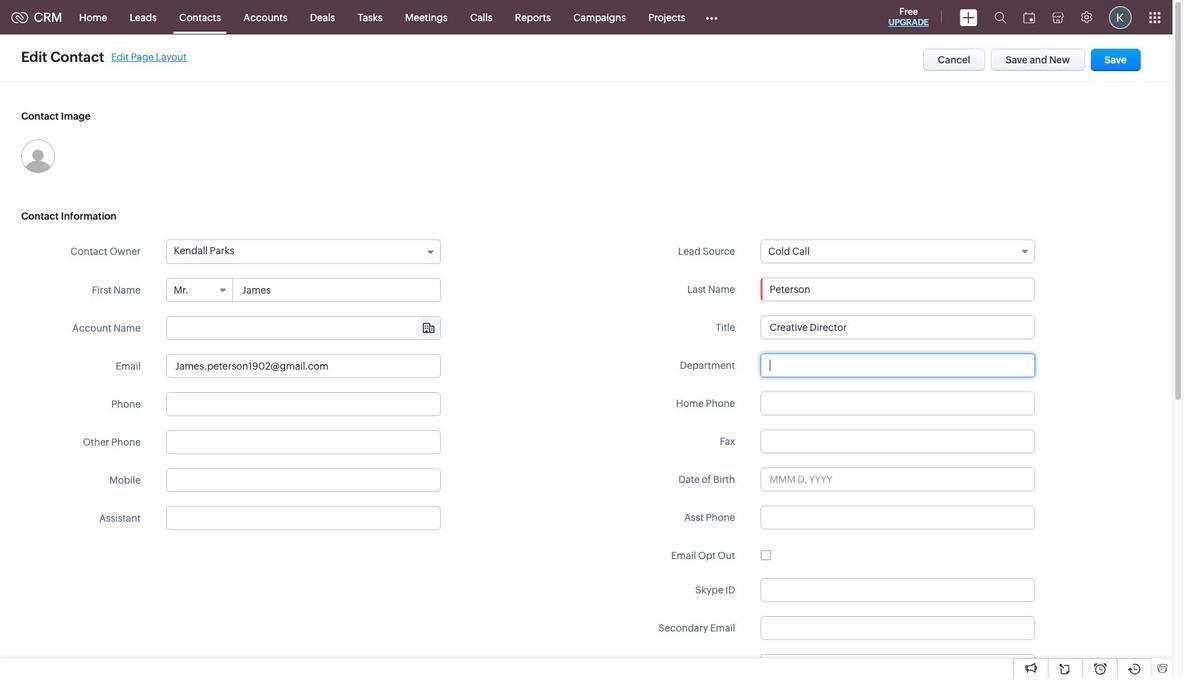 Task type: vqa. For each thing, say whether or not it's contained in the screenshot.
row group
no



Task type: locate. For each thing, give the bounding box(es) containing it.
MMM D, YYYY text field
[[761, 468, 1035, 492]]

profile image
[[1109, 6, 1132, 29]]

profile element
[[1101, 0, 1140, 34]]

None text field
[[234, 279, 440, 301], [761, 354, 1035, 378], [761, 430, 1035, 454], [166, 468, 441, 492], [761, 506, 1035, 530], [166, 506, 441, 530], [761, 616, 1035, 640], [780, 655, 1035, 678], [234, 279, 440, 301], [761, 354, 1035, 378], [761, 430, 1035, 454], [166, 468, 441, 492], [761, 506, 1035, 530], [166, 506, 441, 530], [761, 616, 1035, 640], [780, 655, 1035, 678]]

None field
[[761, 239, 1035, 263], [167, 279, 233, 301], [167, 317, 440, 339], [761, 239, 1035, 263], [167, 279, 233, 301], [167, 317, 440, 339]]

search image
[[995, 11, 1007, 23]]

None text field
[[761, 278, 1035, 301], [761, 316, 1035, 339], [166, 354, 441, 378], [761, 392, 1035, 416], [166, 392, 441, 416], [166, 430, 441, 454], [761, 578, 1035, 602], [761, 278, 1035, 301], [761, 316, 1035, 339], [166, 354, 441, 378], [761, 392, 1035, 416], [166, 392, 441, 416], [166, 430, 441, 454], [761, 578, 1035, 602]]



Task type: describe. For each thing, give the bounding box(es) containing it.
search element
[[986, 0, 1015, 35]]

create menu element
[[952, 0, 986, 34]]

create menu image
[[960, 9, 978, 26]]

Other Modules field
[[697, 6, 727, 29]]

image image
[[21, 139, 55, 173]]

calendar image
[[1023, 12, 1035, 23]]

logo image
[[11, 12, 28, 23]]



